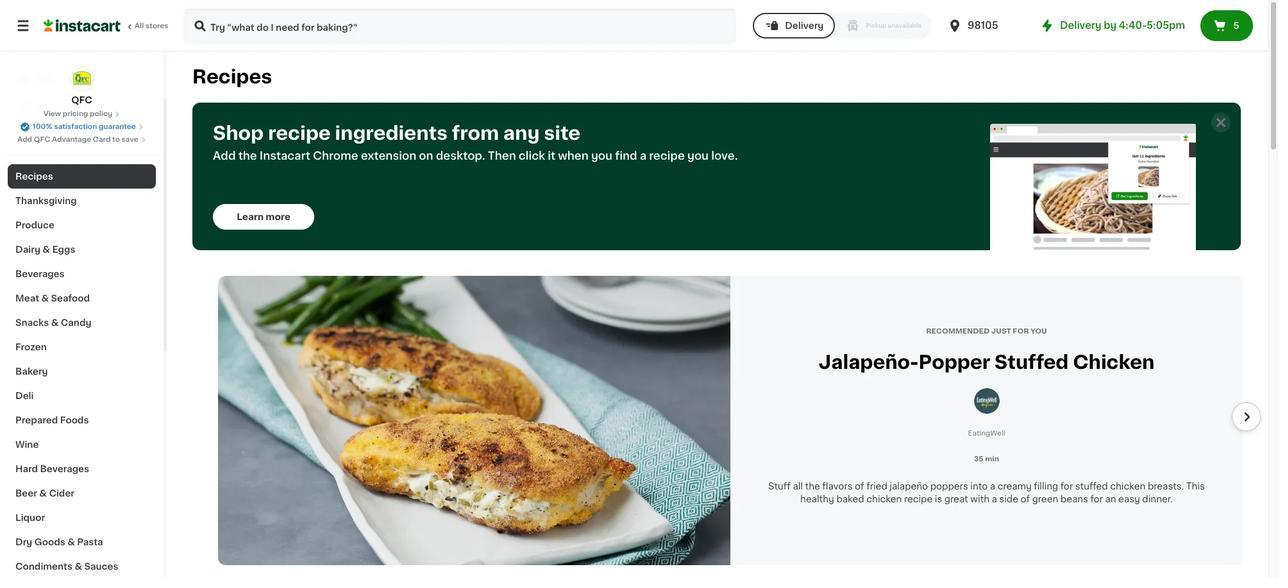 Task type: vqa. For each thing, say whether or not it's contained in the screenshot.
Soaps
no



Task type: describe. For each thing, give the bounding box(es) containing it.
meat & seafood link
[[8, 286, 156, 311]]

jalapeño-
[[819, 353, 919, 372]]

baked
[[837, 494, 865, 503]]

qfc inside 'link'
[[71, 96, 92, 105]]

1 horizontal spatial of
[[1021, 494, 1031, 503]]

shop link
[[8, 67, 156, 92]]

1 vertical spatial recipe
[[650, 151, 685, 161]]

add the instacart chrome extension on desktop. then click it when you find a recipe you love.
[[213, 151, 738, 161]]

snacks & candy
[[15, 318, 91, 327]]

recommended just for you
[[927, 328, 1048, 335]]

0 vertical spatial chicken
[[1111, 482, 1146, 491]]

popper
[[919, 353, 991, 372]]

view pricing policy link
[[44, 109, 120, 119]]

save
[[122, 136, 139, 143]]

frozen link
[[8, 335, 156, 359]]

dry goods & pasta
[[15, 538, 103, 547]]

poppers
[[931, 482, 969, 491]]

more
[[266, 212, 291, 221]]

all
[[793, 482, 803, 491]]

green
[[1033, 494, 1059, 503]]

delivery by 4:40-5:05pm link
[[1040, 18, 1186, 33]]

lists
[[36, 126, 58, 135]]

service type group
[[754, 13, 932, 39]]

0 horizontal spatial recipe
[[268, 124, 331, 142]]

fried
[[867, 482, 888, 491]]

recipe inside stuff all the flavors of fried jalapeño poppers into a creamy filling for stuffed chicken breasts. this healthy baked chicken recipe is great with a side of green beans for an easy dinner.
[[905, 494, 933, 503]]

find
[[616, 151, 638, 161]]

4:40-
[[1120, 21, 1147, 30]]

learn more button
[[213, 204, 314, 230]]

satisfaction
[[54, 123, 97, 130]]

dairy
[[15, 245, 40, 254]]

into
[[971, 482, 988, 491]]

bakery
[[15, 367, 48, 376]]

deli link
[[8, 384, 156, 408]]

shop for shop
[[36, 75, 60, 84]]

lists link
[[8, 118, 156, 144]]

beverages inside hard beverages link
[[40, 465, 89, 474]]

wine
[[15, 440, 39, 449]]

bakery link
[[8, 359, 156, 384]]

5:05pm
[[1147, 21, 1186, 30]]

delivery button
[[754, 13, 836, 39]]

guarantee
[[99, 123, 136, 130]]

healthy
[[801, 494, 835, 503]]

prepared foods link
[[8, 408, 156, 433]]

pasta
[[77, 538, 103, 547]]

by
[[1105, 21, 1117, 30]]

& for dairy
[[43, 245, 50, 254]]

prepared
[[15, 416, 58, 425]]

instacart
[[260, 151, 311, 161]]

then
[[488, 151, 516, 161]]

all stores
[[135, 22, 169, 30]]

beer & cider
[[15, 489, 74, 498]]

stuffed
[[1076, 482, 1109, 491]]

produce link
[[8, 213, 156, 237]]

add for add the instacart chrome extension on desktop. then click it when you find a recipe you love.
[[213, 151, 236, 161]]

5
[[1234, 21, 1240, 30]]

& for meat
[[41, 294, 49, 303]]

1 you from the left
[[592, 151, 613, 161]]

item carousel region
[[193, 276, 1262, 565]]

frozen
[[15, 343, 47, 352]]

you
[[1031, 328, 1048, 335]]

stuff all the flavors of fried jalapeño poppers into a creamy filling for stuffed chicken breasts. this healthy baked chicken recipe is great with a side of green beans for an easy dinner.
[[769, 482, 1206, 503]]

just
[[992, 328, 1012, 335]]

recipes link
[[8, 164, 156, 189]]

all
[[135, 22, 144, 30]]

the inside stuff all the flavors of fried jalapeño poppers into a creamy filling for stuffed chicken breasts. this healthy baked chicken recipe is great with a side of green beans for an easy dinner.
[[806, 482, 821, 491]]

foods
[[60, 416, 89, 425]]

snacks
[[15, 318, 49, 327]]

candy
[[61, 318, 91, 327]]

to
[[112, 136, 120, 143]]

beer
[[15, 489, 37, 498]]

min
[[986, 455, 1000, 462]]

advantage
[[52, 136, 91, 143]]

2 you from the left
[[688, 151, 709, 161]]

buy
[[36, 101, 54, 110]]

100%
[[33, 123, 52, 130]]

pricing
[[63, 110, 88, 117]]

hard beverages
[[15, 465, 89, 474]]

policy
[[90, 110, 112, 117]]

delivery for delivery by 4:40-5:05pm
[[1061, 21, 1102, 30]]

beverages link
[[8, 262, 156, 286]]

when
[[559, 151, 589, 161]]

learn
[[237, 212, 264, 221]]

easy
[[1119, 494, 1141, 503]]

2 vertical spatial a
[[992, 494, 998, 503]]

1 vertical spatial chicken
[[867, 494, 902, 503]]

seafood
[[51, 294, 90, 303]]



Task type: locate. For each thing, give the bounding box(es) containing it.
0 vertical spatial of
[[855, 482, 865, 491]]

deli
[[15, 391, 34, 400]]

& right beer
[[39, 489, 47, 498]]

0 vertical spatial a
[[640, 151, 647, 161]]

1 horizontal spatial delivery
[[1061, 21, 1102, 30]]

& left pasta
[[67, 538, 75, 547]]

shop for shop recipe ingredients from any site
[[213, 124, 264, 142]]

chicken up easy
[[1111, 482, 1146, 491]]

chrome
[[313, 151, 358, 161]]

2 vertical spatial recipe
[[905, 494, 933, 503]]

sauces
[[84, 562, 118, 571]]

desktop.
[[436, 151, 486, 161]]

saved
[[1227, 18, 1255, 27]]

recipe up instacart
[[268, 124, 331, 142]]

recipe
[[268, 124, 331, 142], [650, 151, 685, 161], [905, 494, 933, 503]]

eggs
[[52, 245, 75, 254]]

condiments
[[15, 562, 73, 571]]

chicken
[[1074, 353, 1155, 372]]

& left candy
[[51, 318, 59, 327]]

add left advantage
[[17, 136, 32, 143]]

98105
[[968, 21, 999, 30]]

buy it again link
[[8, 92, 156, 118]]

0 vertical spatial qfc
[[71, 96, 92, 105]]

all stores link
[[44, 8, 169, 44]]

1 horizontal spatial add
[[213, 151, 236, 161]]

& right "meat"
[[41, 294, 49, 303]]

beer & cider link
[[8, 481, 156, 506]]

site
[[544, 124, 581, 142]]

1 horizontal spatial for
[[1091, 494, 1104, 503]]

thanksgiving
[[15, 196, 77, 205]]

1 horizontal spatial it
[[548, 151, 556, 161]]

hard beverages link
[[8, 457, 156, 481]]

it right 'click'
[[548, 151, 556, 161]]

is
[[936, 494, 943, 503]]

1 vertical spatial beverages
[[40, 465, 89, 474]]

&
[[43, 245, 50, 254], [41, 294, 49, 303], [51, 318, 59, 327], [39, 489, 47, 498], [67, 538, 75, 547], [75, 562, 82, 571]]

add left instacart
[[213, 151, 236, 161]]

of
[[855, 482, 865, 491], [1021, 494, 1031, 503]]

condiments & sauces link
[[8, 554, 156, 578]]

2 horizontal spatial recipe
[[905, 494, 933, 503]]

delivery
[[1061, 21, 1102, 30], [786, 21, 824, 30]]

1 horizontal spatial you
[[688, 151, 709, 161]]

ingredients
[[335, 124, 448, 142]]

add qfc advantage card to save
[[17, 136, 139, 143]]

buy it again
[[36, 101, 90, 110]]

1 vertical spatial qfc
[[34, 136, 50, 143]]

filling
[[1035, 482, 1059, 491]]

it
[[56, 101, 63, 110], [548, 151, 556, 161]]

view
[[44, 110, 61, 117]]

beans
[[1061, 494, 1089, 503]]

wine link
[[8, 433, 156, 457]]

0 horizontal spatial you
[[592, 151, 613, 161]]

1 horizontal spatial the
[[806, 482, 821, 491]]

0 vertical spatial for
[[1061, 482, 1074, 491]]

beverages
[[15, 270, 65, 279], [40, 465, 89, 474]]

beverages down dairy & eggs at top left
[[15, 270, 65, 279]]

liquor
[[15, 513, 45, 522]]

an
[[1106, 494, 1117, 503]]

add qfc advantage card to save link
[[17, 135, 146, 145]]

shop recipe ingredients from any site
[[213, 124, 581, 142]]

0 horizontal spatial it
[[56, 101, 63, 110]]

qfc logo image
[[70, 67, 94, 91]]

shop up the buy
[[36, 75, 60, 84]]

delivery by 4:40-5:05pm
[[1061, 21, 1186, 30]]

a right the find at left
[[640, 151, 647, 161]]

add for add qfc advantage card to save
[[17, 136, 32, 143]]

you left love.
[[688, 151, 709, 161]]

& for condiments
[[75, 562, 82, 571]]

0 vertical spatial recipes
[[193, 67, 272, 86]]

condiments & sauces
[[15, 562, 118, 571]]

stuff
[[769, 482, 791, 491]]

saved button
[[1211, 16, 1255, 31]]

0 horizontal spatial qfc
[[34, 136, 50, 143]]

1 vertical spatial a
[[991, 482, 996, 491]]

creamy
[[998, 482, 1032, 491]]

hard
[[15, 465, 38, 474]]

None search field
[[184, 8, 737, 44]]

liquor link
[[8, 506, 156, 530]]

recipe right the find at left
[[650, 151, 685, 161]]

beverages up 'cider'
[[40, 465, 89, 474]]

beverages inside beverages link
[[15, 270, 65, 279]]

extension banner image
[[990, 124, 1197, 250]]

& left eggs
[[43, 245, 50, 254]]

1 vertical spatial recipes
[[15, 172, 53, 181]]

dinner.
[[1143, 494, 1174, 503]]

the up healthy
[[806, 482, 821, 491]]

0 horizontal spatial the
[[238, 151, 257, 161]]

of right side at the right of page
[[1021, 494, 1031, 503]]

shop up instacart
[[213, 124, 264, 142]]

you
[[592, 151, 613, 161], [688, 151, 709, 161]]

jalapeño
[[890, 482, 929, 491]]

0 vertical spatial shop
[[36, 75, 60, 84]]

again
[[65, 101, 90, 110]]

0 horizontal spatial add
[[17, 136, 32, 143]]

dry
[[15, 538, 32, 547]]

0 horizontal spatial for
[[1061, 482, 1074, 491]]

0 vertical spatial it
[[56, 101, 63, 110]]

0 vertical spatial beverages
[[15, 270, 65, 279]]

& left sauces
[[75, 562, 82, 571]]

dairy & eggs
[[15, 245, 75, 254]]

click
[[519, 151, 546, 161]]

dry goods & pasta link
[[8, 530, 156, 554]]

on
[[419, 151, 434, 161]]

1 vertical spatial shop
[[213, 124, 264, 142]]

0 vertical spatial add
[[17, 136, 32, 143]]

stuffed
[[995, 353, 1069, 372]]

chicken down fried
[[867, 494, 902, 503]]

qfc up view pricing policy link
[[71, 96, 92, 105]]

1 vertical spatial add
[[213, 151, 236, 161]]

recipe down 'jalapeño' on the bottom of page
[[905, 494, 933, 503]]

qfc down lists on the top of page
[[34, 136, 50, 143]]

of up the baked
[[855, 482, 865, 491]]

35 min
[[975, 455, 1000, 462]]

the left instacart
[[238, 151, 257, 161]]

for up beans
[[1061, 482, 1074, 491]]

for
[[1014, 328, 1030, 335]]

0 horizontal spatial shop
[[36, 75, 60, 84]]

0 horizontal spatial of
[[855, 482, 865, 491]]

1 horizontal spatial recipes
[[193, 67, 272, 86]]

1 horizontal spatial recipe
[[650, 151, 685, 161]]

chicken
[[1111, 482, 1146, 491], [867, 494, 902, 503]]

1 horizontal spatial shop
[[213, 124, 264, 142]]

0 vertical spatial recipe
[[268, 124, 331, 142]]

1 horizontal spatial qfc
[[71, 96, 92, 105]]

0 vertical spatial the
[[238, 151, 257, 161]]

0 horizontal spatial chicken
[[867, 494, 902, 503]]

1 horizontal spatial chicken
[[1111, 482, 1146, 491]]

for down the stuffed
[[1091, 494, 1104, 503]]

eatingwell image
[[974, 388, 1000, 414]]

delivery inside button
[[786, 21, 824, 30]]

meat & seafood
[[15, 294, 90, 303]]

qfc link
[[70, 67, 94, 107]]

1 vertical spatial for
[[1091, 494, 1104, 503]]

& for snacks
[[51, 318, 59, 327]]

breasts.
[[1149, 482, 1185, 491]]

0 horizontal spatial delivery
[[786, 21, 824, 30]]

you left the find at left
[[592, 151, 613, 161]]

any
[[504, 124, 540, 142]]

0 horizontal spatial recipes
[[15, 172, 53, 181]]

produce
[[15, 221, 55, 230]]

Search field
[[185, 9, 736, 42]]

1 vertical spatial of
[[1021, 494, 1031, 503]]

100% satisfaction guarantee
[[33, 123, 136, 130]]

recipes
[[193, 67, 272, 86], [15, 172, 53, 181]]

delivery for delivery
[[786, 21, 824, 30]]

a left side at the right of page
[[992, 494, 998, 503]]

98105 button
[[948, 8, 1025, 44]]

instacart logo image
[[44, 18, 121, 33]]

1 vertical spatial it
[[548, 151, 556, 161]]

qfc
[[71, 96, 92, 105], [34, 136, 50, 143]]

snacks & candy link
[[8, 311, 156, 335]]

cider
[[49, 489, 74, 498]]

dairy & eggs link
[[8, 237, 156, 262]]

card
[[93, 136, 111, 143]]

100% satisfaction guarantee button
[[20, 119, 144, 132]]

with
[[971, 494, 990, 503]]

jalapeño-popper stuffed chicken
[[819, 353, 1155, 372]]

extension
[[361, 151, 417, 161]]

it up 'view'
[[56, 101, 63, 110]]

a right into
[[991, 482, 996, 491]]

thanksgiving link
[[8, 189, 156, 213]]

flavors
[[823, 482, 853, 491]]

1 vertical spatial the
[[806, 482, 821, 491]]

& for beer
[[39, 489, 47, 498]]



